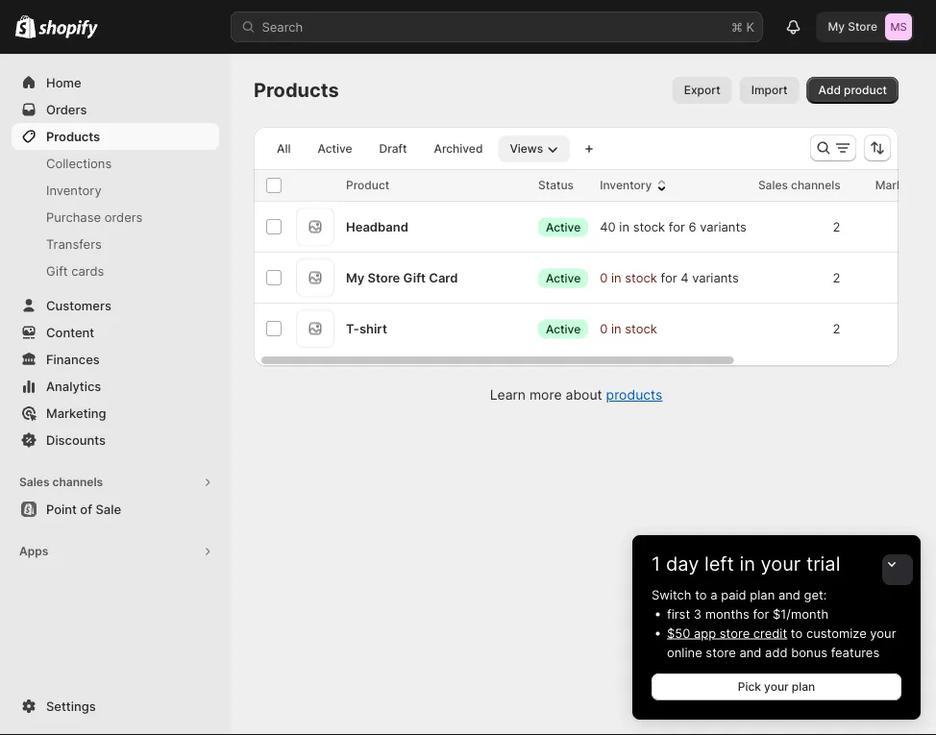 Task type: describe. For each thing, give the bounding box(es) containing it.
variants for 0 in stock for 4 variants
[[693, 270, 739, 285]]

settings link
[[12, 694, 219, 720]]

⌘
[[732, 19, 743, 34]]

for for 40 in stock
[[669, 219, 686, 234]]

import button
[[740, 77, 800, 104]]

1 2 from the top
[[833, 219, 841, 234]]

product
[[845, 83, 888, 97]]

day
[[666, 553, 700, 576]]

credit
[[754, 626, 788, 641]]

sales inside button
[[19, 476, 50, 490]]

shirt
[[360, 321, 388, 336]]

1 day left in your trial button
[[633, 536, 921, 576]]

draft link
[[368, 136, 419, 163]]

⌘ k
[[732, 19, 755, 34]]

my store image
[[886, 13, 913, 40]]

collections link
[[12, 150, 219, 177]]

0 horizontal spatial gift
[[46, 264, 68, 278]]

purchase orders
[[46, 210, 143, 225]]

point of sale button
[[0, 496, 231, 523]]

1
[[652, 553, 661, 576]]

store inside to customize your online store and add bonus features
[[706, 645, 737, 660]]

analytics link
[[12, 373, 219, 400]]

finances
[[46, 352, 100, 367]]

pick your plan link
[[652, 674, 902, 701]]

0 horizontal spatial products
[[46, 129, 100, 144]]

orders link
[[12, 96, 219, 123]]

in for 0 in stock
[[612, 321, 622, 336]]

content link
[[12, 319, 219, 346]]

0 in stock for 4 variants
[[600, 270, 739, 285]]

variants for 40 in stock for 6 variants
[[701, 219, 747, 234]]

get:
[[805, 588, 828, 603]]

sales channels inside button
[[19, 476, 103, 490]]

shopify image
[[39, 20, 98, 39]]

add product link
[[808, 77, 899, 104]]

products link
[[607, 387, 663, 404]]

collections
[[46, 156, 112, 171]]

my for my store
[[829, 20, 846, 34]]

gift cards link
[[12, 258, 219, 285]]

1 horizontal spatial sales
[[759, 178, 789, 192]]

inventory inside button
[[600, 178, 653, 192]]

product button
[[346, 176, 409, 195]]

$50
[[668, 626, 691, 641]]

app
[[694, 626, 717, 641]]

switch
[[652, 588, 692, 603]]

my for my store gift card
[[346, 270, 365, 285]]

active link
[[306, 136, 364, 163]]

bonus
[[792, 645, 828, 660]]

product
[[346, 178, 390, 192]]

products link
[[12, 123, 219, 150]]

marketing
[[46, 406, 106, 421]]

sales channels button
[[12, 469, 219, 496]]

4
[[681, 270, 689, 285]]

headband
[[346, 219, 409, 234]]

t-shirt
[[346, 321, 388, 336]]

learn more about products
[[490, 387, 663, 404]]

headband link
[[346, 217, 409, 237]]

views
[[510, 142, 544, 156]]

first 3 months for $1/month
[[668, 607, 829, 622]]

apps button
[[12, 539, 219, 566]]

paid
[[722, 588, 747, 603]]

plan inside 'link'
[[792, 681, 816, 694]]

store for my store gift card
[[368, 270, 400, 285]]

markets
[[876, 178, 921, 192]]

marketing link
[[12, 400, 219, 427]]

left
[[705, 553, 735, 576]]

pick
[[739, 681, 762, 694]]

0 vertical spatial store
[[720, 626, 750, 641]]

1 day left in your trial
[[652, 553, 841, 576]]

products
[[607, 387, 663, 404]]

40
[[600, 219, 616, 234]]

switch to a paid plan and get:
[[652, 588, 828, 603]]

home
[[46, 75, 81, 90]]

inventory link
[[12, 177, 219, 204]]

1 day left in your trial element
[[633, 586, 921, 720]]

export button
[[673, 77, 733, 104]]

2 button for 0 in stock for 4 variants
[[824, 259, 864, 297]]

t-shirt link
[[346, 319, 388, 339]]

all
[[277, 142, 291, 156]]

store for my store
[[849, 20, 878, 34]]

gift cards
[[46, 264, 104, 278]]

add
[[819, 83, 842, 97]]

home link
[[12, 69, 219, 96]]

orders
[[105, 210, 143, 225]]

learn
[[490, 387, 526, 404]]

content
[[46, 325, 94, 340]]

40 in stock for 6 variants
[[600, 219, 747, 234]]

trial
[[807, 553, 841, 576]]

pick your plan
[[739, 681, 816, 694]]

apps
[[19, 545, 48, 559]]

about
[[566, 387, 603, 404]]

status
[[539, 178, 574, 192]]

for inside 1 day left in your trial element
[[754, 607, 770, 622]]

k
[[747, 19, 755, 34]]

channels inside button
[[52, 476, 103, 490]]

add product
[[819, 83, 888, 97]]

card
[[429, 270, 458, 285]]

0 vertical spatial products
[[254, 78, 339, 102]]

archived link
[[423, 136, 495, 163]]

transfers
[[46, 237, 102, 252]]

orders
[[46, 102, 87, 117]]

active for t-shirt
[[546, 322, 581, 336]]

views button
[[499, 136, 571, 163]]



Task type: locate. For each thing, give the bounding box(es) containing it.
2 button for 40 in stock for 6 variants
[[824, 208, 864, 246]]

store left my store "icon"
[[849, 20, 878, 34]]

1 vertical spatial variants
[[693, 270, 739, 285]]

my
[[829, 20, 846, 34], [346, 270, 365, 285]]

point
[[46, 502, 77, 517]]

sales up 'point'
[[19, 476, 50, 490]]

0 horizontal spatial to
[[696, 588, 708, 603]]

your
[[761, 553, 802, 576], [871, 626, 897, 641], [765, 681, 789, 694]]

in
[[620, 219, 630, 234], [612, 270, 622, 285], [612, 321, 622, 336], [740, 553, 756, 576]]

1 vertical spatial for
[[661, 270, 678, 285]]

shopify image
[[15, 15, 36, 38]]

1 vertical spatial 2
[[833, 270, 841, 285]]

point of sale link
[[12, 496, 219, 523]]

inventory
[[600, 178, 653, 192], [46, 183, 102, 198]]

0
[[600, 270, 608, 285], [600, 321, 608, 336]]

2 for my store gift card
[[833, 270, 841, 285]]

my up t-
[[346, 270, 365, 285]]

your left trial at the bottom right of page
[[761, 553, 802, 576]]

my left my store "icon"
[[829, 20, 846, 34]]

inventory up 40
[[600, 178, 653, 192]]

sale
[[96, 502, 121, 517]]

6
[[689, 219, 697, 234]]

1 vertical spatial sales channels
[[19, 476, 103, 490]]

0 vertical spatial for
[[669, 219, 686, 234]]

1 vertical spatial 0
[[600, 321, 608, 336]]

your inside pick your plan 'link'
[[765, 681, 789, 694]]

customers
[[46, 298, 112, 313]]

active inside tab list
[[318, 142, 353, 156]]

0 horizontal spatial sales
[[19, 476, 50, 490]]

2 for t-shirt
[[833, 321, 841, 336]]

1 vertical spatial channels
[[52, 476, 103, 490]]

features
[[832, 645, 880, 660]]

1 vertical spatial store
[[706, 645, 737, 660]]

1 vertical spatial to
[[791, 626, 803, 641]]

1 horizontal spatial sales channels
[[759, 178, 841, 192]]

to left a
[[696, 588, 708, 603]]

store down the headband link
[[368, 270, 400, 285]]

1 vertical spatial sales
[[19, 476, 50, 490]]

0 horizontal spatial inventory
[[46, 183, 102, 198]]

0 down 40
[[600, 270, 608, 285]]

3 2 button from the top
[[824, 310, 864, 348]]

0 vertical spatial channels
[[792, 178, 841, 192]]

online
[[668, 645, 703, 660]]

sales channels
[[759, 178, 841, 192], [19, 476, 103, 490]]

of
[[80, 502, 92, 517]]

3 2 from the top
[[833, 321, 841, 336]]

2 2 from the top
[[833, 270, 841, 285]]

channels left 'markets' on the right top of page
[[792, 178, 841, 192]]

t-
[[346, 321, 360, 336]]

0 up about
[[600, 321, 608, 336]]

0 vertical spatial my
[[829, 20, 846, 34]]

2 vertical spatial for
[[754, 607, 770, 622]]

and up $1/month
[[779, 588, 801, 603]]

plan up first 3 months for $1/month
[[751, 588, 776, 603]]

discounts
[[46, 433, 106, 448]]

active
[[318, 142, 353, 156], [546, 220, 581, 234], [546, 271, 581, 285], [546, 322, 581, 336]]

search
[[262, 19, 303, 34]]

my store gift card link
[[346, 268, 458, 288]]

0 vertical spatial store
[[849, 20, 878, 34]]

variants right the 6
[[701, 219, 747, 234]]

transfers link
[[12, 231, 219, 258]]

1 vertical spatial products
[[46, 129, 100, 144]]

your up features
[[871, 626, 897, 641]]

my store gift card
[[346, 270, 458, 285]]

gift left cards
[[46, 264, 68, 278]]

1 horizontal spatial plan
[[792, 681, 816, 694]]

channels up point of sale
[[52, 476, 103, 490]]

stock down 0 in stock for 4 variants
[[626, 321, 658, 336]]

store
[[720, 626, 750, 641], [706, 645, 737, 660]]

1 horizontal spatial store
[[849, 20, 878, 34]]

2 vertical spatial 2
[[833, 321, 841, 336]]

analytics
[[46, 379, 101, 394]]

2 0 from the top
[[600, 321, 608, 336]]

settings
[[46, 699, 96, 714]]

2
[[833, 219, 841, 234], [833, 270, 841, 285], [833, 321, 841, 336]]

0 horizontal spatial store
[[368, 270, 400, 285]]

0 vertical spatial sales
[[759, 178, 789, 192]]

0 horizontal spatial my
[[346, 270, 365, 285]]

discounts link
[[12, 427, 219, 454]]

my store
[[829, 20, 878, 34]]

0 in stock
[[600, 321, 658, 336]]

plan down bonus
[[792, 681, 816, 694]]

2 2 button from the top
[[824, 259, 864, 297]]

products up all
[[254, 78, 339, 102]]

products up collections
[[46, 129, 100, 144]]

in down 40
[[612, 270, 622, 285]]

finances link
[[12, 346, 219, 373]]

your inside the 1 day left in your trial dropdown button
[[761, 553, 802, 576]]

$50 app store credit
[[668, 626, 788, 641]]

in right 40
[[620, 219, 630, 234]]

store down months
[[720, 626, 750, 641]]

1 horizontal spatial and
[[779, 588, 801, 603]]

1 vertical spatial my
[[346, 270, 365, 285]]

1 horizontal spatial gift
[[404, 270, 426, 285]]

customize
[[807, 626, 867, 641]]

and inside to customize your online store and add bonus features
[[740, 645, 762, 660]]

1 0 from the top
[[600, 270, 608, 285]]

more
[[530, 387, 562, 404]]

2 vertical spatial your
[[765, 681, 789, 694]]

0 vertical spatial plan
[[751, 588, 776, 603]]

and left add
[[740, 645, 762, 660]]

to down $1/month
[[791, 626, 803, 641]]

1 vertical spatial your
[[871, 626, 897, 641]]

and for store
[[740, 645, 762, 660]]

stock right 40
[[634, 219, 666, 234]]

in for 0 in stock for 4 variants
[[612, 270, 622, 285]]

0 horizontal spatial and
[[740, 645, 762, 660]]

0 horizontal spatial channels
[[52, 476, 103, 490]]

import
[[752, 83, 788, 97]]

1 horizontal spatial to
[[791, 626, 803, 641]]

variants
[[701, 219, 747, 234], [693, 270, 739, 285]]

0 horizontal spatial plan
[[751, 588, 776, 603]]

1 2 button from the top
[[824, 208, 864, 246]]

all link
[[265, 136, 302, 163]]

stock left 4
[[626, 270, 658, 285]]

1 vertical spatial and
[[740, 645, 762, 660]]

gift
[[46, 264, 68, 278], [404, 270, 426, 285]]

0 for 0 in stock for 4 variants
[[600, 270, 608, 285]]

3
[[694, 607, 702, 622]]

active for my store gift card
[[546, 271, 581, 285]]

add
[[766, 645, 788, 660]]

1 horizontal spatial my
[[829, 20, 846, 34]]

2 vertical spatial stock
[[626, 321, 658, 336]]

0 vertical spatial to
[[696, 588, 708, 603]]

1 horizontal spatial channels
[[792, 178, 841, 192]]

first
[[668, 607, 691, 622]]

your inside to customize your online store and add bonus features
[[871, 626, 897, 641]]

archived
[[434, 142, 483, 156]]

active for headband
[[546, 220, 581, 234]]

tab list
[[262, 135, 574, 163]]

2 button
[[824, 208, 864, 246], [824, 259, 864, 297], [824, 310, 864, 348]]

2 vertical spatial 2 button
[[824, 310, 864, 348]]

your right pick
[[765, 681, 789, 694]]

0 horizontal spatial sales channels
[[19, 476, 103, 490]]

for left 4
[[661, 270, 678, 285]]

to inside to customize your online store and add bonus features
[[791, 626, 803, 641]]

a
[[711, 588, 718, 603]]

$1/month
[[773, 607, 829, 622]]

inventory button
[[600, 176, 672, 195]]

customers link
[[12, 292, 219, 319]]

and for plan
[[779, 588, 801, 603]]

products
[[254, 78, 339, 102], [46, 129, 100, 144]]

in for 40 in stock for 6 variants
[[620, 219, 630, 234]]

in inside dropdown button
[[740, 553, 756, 576]]

0 for 0 in stock
[[600, 321, 608, 336]]

0 vertical spatial 2
[[833, 219, 841, 234]]

for
[[669, 219, 686, 234], [661, 270, 678, 285], [754, 607, 770, 622]]

for up credit at the right bottom of the page
[[754, 607, 770, 622]]

0 vertical spatial sales channels
[[759, 178, 841, 192]]

store down $50 app store credit
[[706, 645, 737, 660]]

stock for 40 in stock
[[634, 219, 666, 234]]

for for 0 in stock
[[661, 270, 678, 285]]

1 vertical spatial store
[[368, 270, 400, 285]]

0 vertical spatial 0
[[600, 270, 608, 285]]

and
[[779, 588, 801, 603], [740, 645, 762, 660]]

plan
[[751, 588, 776, 603], [792, 681, 816, 694]]

point of sale
[[46, 502, 121, 517]]

to customize your online store and add bonus features
[[668, 626, 897, 660]]

sales down import button
[[759, 178, 789, 192]]

1 horizontal spatial inventory
[[600, 178, 653, 192]]

in right left
[[740, 553, 756, 576]]

0 vertical spatial variants
[[701, 219, 747, 234]]

cards
[[71, 264, 104, 278]]

for left the 6
[[669, 219, 686, 234]]

in up products
[[612, 321, 622, 336]]

variants right 4
[[693, 270, 739, 285]]

gift left card
[[404, 270, 426, 285]]

stock
[[634, 219, 666, 234], [626, 270, 658, 285], [626, 321, 658, 336]]

1 vertical spatial 2 button
[[824, 259, 864, 297]]

0 vertical spatial 2 button
[[824, 208, 864, 246]]

1 horizontal spatial products
[[254, 78, 339, 102]]

stock for 0 in stock
[[626, 270, 658, 285]]

tab list containing all
[[262, 135, 574, 163]]

sales
[[759, 178, 789, 192], [19, 476, 50, 490]]

1 vertical spatial stock
[[626, 270, 658, 285]]

0 vertical spatial your
[[761, 553, 802, 576]]

0 vertical spatial stock
[[634, 219, 666, 234]]

1 vertical spatial plan
[[792, 681, 816, 694]]

inventory up purchase
[[46, 183, 102, 198]]

0 vertical spatial and
[[779, 588, 801, 603]]



Task type: vqa. For each thing, say whether or not it's contained in the screenshot.
tab list containing All
yes



